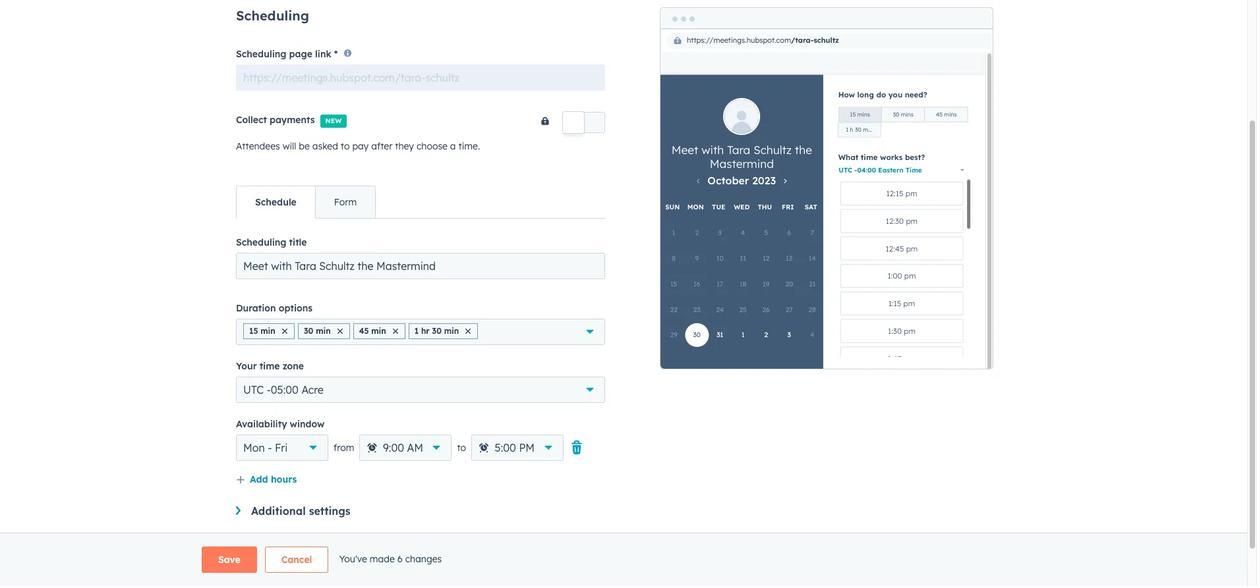 Task type: vqa. For each thing, say whether or not it's contained in the screenshot.
left Press to sort. image
no



Task type: locate. For each thing, give the bounding box(es) containing it.
you've made 6 changes
[[339, 554, 442, 565]]

min for 15 min
[[261, 326, 275, 336]]

- for 05:00
[[267, 384, 271, 397]]

scheduling title
[[236, 236, 307, 248]]

page section element
[[170, 547, 1077, 574]]

form
[[334, 196, 357, 208]]

2 close image from the left
[[393, 329, 398, 334]]

time
[[260, 360, 280, 372]]

2 vertical spatial scheduling
[[236, 236, 286, 248]]

save
[[218, 555, 241, 566]]

0 vertical spatial to
[[341, 140, 350, 152]]

- inside popup button
[[267, 384, 271, 397]]

availability
[[236, 418, 287, 430]]

30 right the "hr"
[[432, 326, 442, 336]]

30
[[304, 326, 313, 336], [432, 326, 442, 336]]

tab list
[[236, 186, 376, 219]]

1 horizontal spatial close image
[[393, 329, 398, 334]]

5:00 pm button
[[471, 435, 564, 461]]

min
[[261, 326, 275, 336], [316, 326, 331, 336], [371, 326, 386, 336], [444, 326, 459, 336]]

schedule
[[255, 196, 297, 208]]

4 min from the left
[[444, 326, 459, 336]]

duration
[[236, 302, 276, 314]]

3 min from the left
[[371, 326, 386, 336]]

changes
[[405, 554, 442, 565]]

1 min from the left
[[261, 326, 275, 336]]

scheduling for scheduling title
[[236, 236, 286, 248]]

3 scheduling from the top
[[236, 236, 286, 248]]

fri
[[275, 442, 288, 455]]

5:00
[[495, 442, 516, 455]]

close image for 1 hr 30 min
[[466, 329, 471, 334]]

scheduling left title
[[236, 236, 286, 248]]

1 30 from the left
[[304, 326, 313, 336]]

1 vertical spatial -
[[268, 442, 272, 455]]

asked
[[312, 140, 338, 152]]

utc -05:00 acre
[[243, 384, 324, 397]]

from
[[334, 442, 354, 454]]

6
[[397, 554, 403, 565]]

min right the "hr"
[[444, 326, 459, 336]]

options
[[279, 302, 313, 314]]

45 min
[[359, 326, 386, 336]]

will
[[283, 140, 296, 152]]

0 horizontal spatial close image
[[282, 329, 287, 334]]

1 scheduling from the top
[[236, 7, 309, 24]]

additional
[[251, 505, 306, 518]]

scheduling page link
[[236, 48, 331, 60]]

3 close image from the left
[[466, 329, 471, 334]]

30 down options at left bottom
[[304, 326, 313, 336]]

- right the utc
[[267, 384, 271, 397]]

save button
[[202, 547, 257, 574]]

tab panel containing utc -05:00 acre
[[236, 218, 605, 539]]

tab list containing schedule
[[236, 186, 376, 219]]

min right 45
[[371, 326, 386, 336]]

acre
[[302, 384, 324, 397]]

to
[[341, 140, 350, 152], [457, 442, 466, 454]]

cancel button
[[265, 547, 329, 574]]

form link
[[315, 186, 375, 218]]

2 min from the left
[[316, 326, 331, 336]]

min left close icon
[[316, 326, 331, 336]]

time.
[[459, 140, 480, 152]]

None text field
[[236, 64, 605, 91]]

caret image
[[236, 507, 241, 515]]

pm
[[519, 442, 535, 455]]

hours
[[271, 474, 297, 486]]

window
[[290, 418, 325, 430]]

close image
[[282, 329, 287, 334], [393, 329, 398, 334], [466, 329, 471, 334]]

1 horizontal spatial 30
[[432, 326, 442, 336]]

you've
[[339, 554, 367, 565]]

5:00 pm
[[495, 442, 535, 455]]

tab panel
[[236, 218, 605, 539]]

min for 30 min
[[316, 326, 331, 336]]

add hours
[[250, 474, 297, 486]]

2 scheduling from the top
[[236, 48, 286, 60]]

am
[[407, 442, 423, 455]]

1 vertical spatial to
[[457, 442, 466, 454]]

add hours button
[[236, 472, 297, 489]]

2 horizontal spatial close image
[[466, 329, 471, 334]]

min right "15"
[[261, 326, 275, 336]]

close image right 1 hr 30 min
[[466, 329, 471, 334]]

05:00
[[271, 384, 299, 397]]

0 vertical spatial scheduling
[[236, 7, 309, 24]]

- left fri
[[268, 442, 272, 455]]

0 vertical spatial -
[[267, 384, 271, 397]]

they
[[395, 140, 414, 152]]

scheduling left page
[[236, 48, 286, 60]]

your
[[236, 360, 257, 372]]

to left pay
[[341, 140, 350, 152]]

payments
[[270, 114, 315, 126]]

scheduling
[[236, 7, 309, 24], [236, 48, 286, 60], [236, 236, 286, 248]]

scheduling for scheduling page link
[[236, 48, 286, 60]]

scheduling for scheduling
[[236, 7, 309, 24]]

0 horizontal spatial 30
[[304, 326, 313, 336]]

9:00 am button
[[360, 435, 452, 461]]

1 vertical spatial scheduling
[[236, 48, 286, 60]]

- inside popup button
[[268, 442, 272, 455]]

1 close image from the left
[[282, 329, 287, 334]]

to left 5:00 at the left of page
[[457, 442, 466, 454]]

2 30 from the left
[[432, 326, 442, 336]]

close image left 1
[[393, 329, 398, 334]]

utc -05:00 acre button
[[236, 377, 605, 403]]

9:00
[[383, 442, 404, 455]]

close image right 15 min
[[282, 329, 287, 334]]

-
[[267, 384, 271, 397], [268, 442, 272, 455]]

be
[[299, 140, 310, 152]]

scheduling up scheduling page link
[[236, 7, 309, 24]]

your time zone
[[236, 360, 304, 372]]

attendees will be asked to pay after they choose a time.
[[236, 140, 480, 152]]



Task type: describe. For each thing, give the bounding box(es) containing it.
0 horizontal spatial to
[[341, 140, 350, 152]]

9:00 am
[[383, 442, 423, 455]]

availability window
[[236, 418, 325, 430]]

add
[[250, 474, 268, 486]]

- for fri
[[268, 442, 272, 455]]

1
[[415, 326, 419, 336]]

hr
[[421, 326, 430, 336]]

15 min
[[249, 326, 275, 336]]

15
[[249, 326, 258, 336]]

a
[[450, 140, 456, 152]]

collect
[[236, 114, 267, 126]]

choose
[[417, 140, 448, 152]]

settings
[[309, 505, 351, 518]]

new
[[325, 116, 342, 125]]

cancel
[[281, 555, 312, 566]]

after
[[371, 140, 393, 152]]

pay
[[352, 140, 369, 152]]

1 hr 30 min
[[415, 326, 459, 336]]

45
[[359, 326, 369, 336]]

mon - fri
[[243, 442, 288, 455]]

Scheduling title text field
[[236, 253, 605, 279]]

additional settings button
[[236, 505, 605, 518]]

schedule link
[[237, 186, 315, 218]]

mon - fri button
[[236, 435, 328, 461]]

close image for 15 min
[[282, 329, 287, 334]]

collect payments
[[236, 114, 315, 126]]

close image for 45 min
[[393, 329, 398, 334]]

zone
[[283, 360, 304, 372]]

mon
[[243, 442, 265, 455]]

page
[[289, 48, 313, 60]]

link
[[315, 48, 331, 60]]

utc
[[243, 384, 264, 397]]

attendees
[[236, 140, 280, 152]]

made
[[370, 554, 395, 565]]

1 horizontal spatial to
[[457, 442, 466, 454]]

30 min
[[304, 326, 331, 336]]

duration options
[[236, 302, 313, 314]]

close image
[[337, 329, 343, 334]]

additional settings
[[251, 505, 351, 518]]

title
[[289, 236, 307, 248]]

min for 45 min
[[371, 326, 386, 336]]



